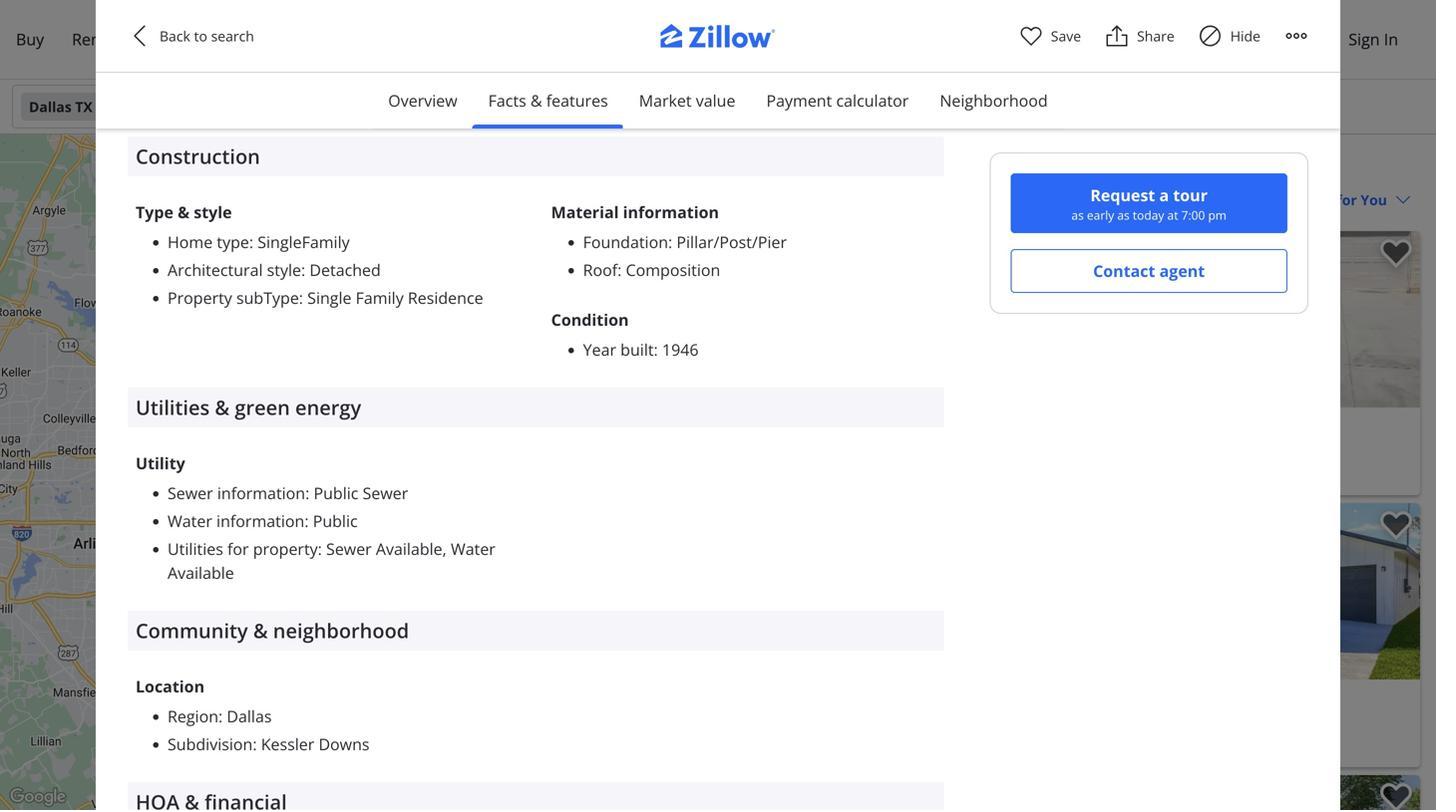 Task type: vqa. For each thing, say whether or not it's contained in the screenshot.
the You can contact this agent and request tours directly from listings.
no



Task type: describe. For each thing, give the bounding box(es) containing it.
contact agent button
[[1011, 249, 1287, 293]]

remove
[[505, 161, 561, 180]]

advertise
[[1185, 28, 1254, 50]]

dallas for dallas tx real estate & homes for sale
[[708, 154, 767, 181]]

tour
[[754, 785, 782, 802]]

zillow logo image
[[638, 24, 798, 59]]

type & style home type : singlefamily architectural style : detached property subtype : single family residence
[[136, 201, 483, 308]]

0 vertical spatial chevron right image
[[1024, 308, 1048, 332]]

rent link
[[58, 16, 120, 63]]

map region
[[0, 0, 925, 811]]

sell
[[134, 28, 160, 50]]

485k 315k
[[255, 488, 384, 516]]

utilities for utilities & green energy
[[136, 394, 210, 421]]

dallas for dallas tx
[[29, 97, 72, 116]]

kessler
[[261, 734, 314, 755]]

other property information parcel number : 00000445465000000 attached to another structure : yes special conditions : standard
[[551, 2, 856, 109]]

subtype
[[236, 287, 299, 308]]

1610 marfa ave, dallas, tx 75216 image
[[1066, 504, 1420, 680]]

type
[[217, 231, 249, 253]]

sewer for information
[[168, 482, 213, 504]]

today
[[1133, 207, 1164, 223]]

hide
[[1230, 26, 1260, 45]]

back to search
[[160, 26, 254, 45]]

neighborhood
[[273, 617, 409, 645]]

neighborhood button
[[924, 73, 1064, 129]]

neighborhood
[[940, 90, 1048, 111]]

4457 reyna ave, dallas, tx 75236 image
[[704, 504, 1058, 680]]

property images, use arrow keys to navigate, image 1 of 27 group
[[704, 504, 1058, 680]]

3d tour
[[732, 785, 782, 802]]

sell link
[[120, 16, 174, 63]]

another
[[673, 60, 732, 81]]

to inside other property information parcel number : 00000445465000000 attached to another structure : yes special conditions : standard
[[654, 60, 669, 81]]

value
[[696, 90, 735, 111]]

floor
[[1169, 241, 1198, 257]]

485k
[[255, 488, 281, 503]]

architectural
[[168, 259, 263, 281]]

315k
[[359, 501, 384, 516]]

google image
[[5, 785, 71, 811]]

information up utilities for property : on the bottom left
[[217, 482, 305, 504]]

information down the 485k link
[[216, 510, 304, 532]]

detached
[[310, 259, 381, 281]]

property inside other property information parcel number : 00000445465000000 attached to another structure : yes special conditions : standard
[[602, 2, 672, 23]]

manage rentals link
[[1024, 16, 1171, 63]]

1 vertical spatial chevron down image
[[589, 769, 603, 783]]

chevron left image
[[1076, 308, 1100, 332]]

water inside 'sewer information : public sewer water information : public'
[[168, 510, 212, 532]]

overview button
[[372, 73, 473, 129]]

close image
[[640, 164, 654, 178]]

advertise link
[[1171, 16, 1268, 63]]

amazing open floor plan
[[1082, 241, 1227, 257]]

green
[[235, 394, 290, 421]]

condition
[[551, 309, 629, 330]]

home inside type & style home type : singlefamily architectural style : detached property subtype : single family residence
[[168, 231, 213, 253]]

2 save this home image from the top
[[1380, 512, 1412, 541]]

back
[[160, 26, 190, 45]]

400k link
[[239, 559, 279, 576]]

single
[[307, 287, 352, 308]]

help link
[[1270, 16, 1333, 63]]

1 vertical spatial save this home image
[[1380, 784, 1412, 811]]

chevron right image
[[1386, 308, 1410, 332]]

results
[[747, 189, 793, 208]]

400k
[[246, 560, 272, 575]]

375k link
[[285, 622, 324, 640]]

: inside condition year built : 1946
[[654, 339, 658, 360]]

other
[[551, 2, 598, 23]]

chevron left image
[[128, 24, 152, 48]]

1
[[227, 32, 236, 53]]

property images, use arrow keys to navigate, image 1 of 17 group
[[1066, 776, 1420, 811]]

17
[[720, 241, 734, 257]]

yes
[[813, 60, 838, 81]]

manage
[[1038, 28, 1098, 50]]

315k link
[[352, 499, 391, 517]]

buy
[[16, 28, 44, 50]]

sign
[[1349, 28, 1380, 50]]

downs
[[319, 734, 369, 755]]

conditions
[[639, 88, 717, 109]]

plan
[[1201, 241, 1227, 257]]

community
[[136, 617, 248, 645]]

utilities for utilities for property :
[[168, 538, 223, 560]]

00000445465000000
[[701, 32, 856, 53]]

sewer information : public sewer water information : public
[[168, 482, 408, 532]]

dallas tx real estate & homes for sale
[[708, 154, 1081, 181]]

main navigation
[[0, 0, 1436, 80]]

5014 haas dr, dallas, tx 75241 image
[[704, 231, 1058, 408]]

0 horizontal spatial to
[[194, 26, 207, 45]]

real
[[801, 154, 842, 181]]

sign in link
[[1335, 16, 1412, 63]]

share image
[[1105, 24, 1129, 48]]

0 vertical spatial public
[[314, 482, 358, 504]]

request
[[1090, 184, 1155, 206]]

pm
[[1208, 207, 1226, 223]]

hide image
[[1198, 24, 1222, 48]]

main content containing dallas tx real estate & homes for sale
[[688, 135, 1436, 811]]

property
[[168, 287, 232, 308]]

share
[[1137, 26, 1174, 45]]

payment calculator button
[[750, 73, 925, 129]]

loans
[[237, 28, 281, 50]]

in
[[1384, 28, 1398, 50]]

9433 winterset ave, dallas, tx 75232 image
[[1066, 231, 1420, 408]]

sewer for available,
[[326, 538, 372, 560]]

& inside main content
[[912, 154, 927, 181]]

sign in
[[1349, 28, 1398, 50]]

back to search link
[[128, 24, 277, 48]]

property images, use arrow keys to navigate, image 1 of 16 group for 17 days on zillow
[[704, 231, 1058, 412]]

community & neighborhood
[[136, 617, 409, 645]]

features
[[546, 90, 608, 111]]

& for facts & features
[[530, 90, 542, 111]]

335k
[[196, 614, 221, 629]]

on
[[767, 241, 783, 257]]

2 as from the left
[[1117, 207, 1130, 223]]

number
[[633, 32, 692, 53]]



Task type: locate. For each thing, give the bounding box(es) containing it.
chevron down image
[[399, 99, 415, 115], [526, 99, 542, 115], [714, 99, 730, 115], [869, 99, 885, 115], [452, 163, 468, 179], [1395, 192, 1411, 208]]

1 save this home image from the top
[[1380, 239, 1412, 269]]

1946
[[662, 339, 699, 360]]

1 horizontal spatial tx
[[772, 154, 795, 181]]

rentals
[[1102, 28, 1157, 50]]

available
[[168, 562, 234, 584]]

water
[[168, 510, 212, 532], [451, 538, 495, 560]]

property images, use arrow keys to navigate, image 1 of 24 group
[[1066, 504, 1420, 685]]

2,597 results
[[708, 189, 793, 208]]

property images, use arrow keys to navigate, image 1 of 16 group for amazing open floor plan
[[1066, 231, 1420, 412]]

1 horizontal spatial property
[[602, 2, 672, 23]]

to down number
[[654, 60, 669, 81]]

& inside facts & features button
[[530, 90, 542, 111]]

& left 375k
[[253, 617, 268, 645]]

0 vertical spatial to
[[194, 26, 207, 45]]

at
[[1167, 207, 1178, 223]]

type
[[136, 201, 173, 223]]

information inside other property information parcel number : 00000445465000000 attached to another structure : yes special conditions : standard
[[676, 2, 772, 23]]

filters element
[[0, 80, 1436, 135]]

information down close "icon"
[[623, 201, 719, 223]]

485k link
[[248, 486, 288, 504]]

& right type
[[178, 201, 190, 223]]

1 horizontal spatial chevron down image
[[990, 99, 1005, 115]]

0 horizontal spatial property images, use arrow keys to navigate, image 1 of 16 group
[[704, 231, 1058, 412]]

remove boundary
[[505, 161, 632, 180]]

1 horizontal spatial save this home image
[[1380, 784, 1412, 811]]

1 horizontal spatial property images, use arrow keys to navigate, image 1 of 16 group
[[1066, 231, 1420, 412]]

water inside sewer available, water available
[[451, 538, 495, 560]]

as
[[1071, 207, 1084, 223], [1117, 207, 1130, 223]]

style up type at the left of page
[[194, 201, 232, 223]]

1 as from the left
[[1071, 207, 1084, 223]]

zillow
[[786, 241, 821, 257]]

dallas inside the "filters" element
[[29, 97, 72, 116]]

foundation
[[583, 231, 668, 253]]

facts
[[488, 90, 526, 111]]

& inside type & style home type : singlefamily architectural style : detached property subtype : single family residence
[[178, 201, 190, 223]]

1 horizontal spatial style
[[267, 259, 301, 281]]

save this home image
[[1380, 239, 1412, 269], [1380, 512, 1412, 541]]

stories
[[168, 32, 219, 53]]

& right estate
[[912, 154, 927, 181]]

contact
[[1093, 260, 1155, 282]]

1.05m link
[[286, 309, 332, 327]]

search
[[211, 26, 254, 45]]

save button
[[1019, 24, 1081, 48]]

tx up results
[[772, 154, 795, 181]]

early
[[1087, 207, 1114, 223]]

& right facts
[[530, 90, 542, 111]]

1 horizontal spatial as
[[1117, 207, 1130, 223]]

1 horizontal spatial dallas
[[227, 706, 272, 727]]

property up number
[[602, 2, 672, 23]]

family
[[356, 287, 404, 308]]

0 horizontal spatial style
[[194, 201, 232, 223]]

0 horizontal spatial as
[[1071, 207, 1084, 223]]

minus image
[[640, 762, 661, 783]]

save this home image
[[1018, 239, 1050, 269], [1380, 784, 1412, 811]]

year
[[583, 339, 616, 360]]

market
[[639, 90, 692, 111]]

1 vertical spatial home
[[168, 231, 213, 253]]

estate
[[847, 154, 907, 181]]

property images, use arrow keys to navigate, image 1 of 28 group
[[704, 776, 1058, 811]]

utilities for property :
[[168, 538, 326, 560]]

0 vertical spatial chevron down image
[[990, 99, 1005, 115]]

2 vertical spatial dallas
[[227, 706, 272, 727]]

rent
[[72, 28, 106, 50]]

market value button
[[623, 73, 751, 129]]

& for community & neighborhood
[[253, 617, 268, 645]]

1 vertical spatial public
[[313, 510, 358, 532]]

contact agent
[[1093, 260, 1205, 282]]

built
[[620, 339, 654, 360]]

& left green at the left of page
[[215, 394, 230, 421]]

1 property images, use arrow keys to navigate, image 1 of 16 group from the left
[[704, 231, 1058, 412]]

0 vertical spatial property
[[602, 2, 672, 23]]

water up available
[[168, 510, 212, 532]]

sewer available, water available
[[168, 538, 495, 584]]

chevron down image inside the "filters" element
[[990, 99, 1005, 115]]

to
[[194, 26, 207, 45], [654, 60, 669, 81]]

property images, use arrow keys to navigate, image 1 of 16 group
[[704, 231, 1058, 412], [1066, 231, 1420, 412]]

for
[[1005, 154, 1036, 181]]

tx inside the "filters" element
[[75, 97, 93, 116]]

save
[[1051, 26, 1081, 45]]

tx down rent link
[[75, 97, 93, 116]]

sewer down 315k link
[[326, 538, 372, 560]]

3d
[[735, 785, 751, 802]]

0 horizontal spatial save this home image
[[1018, 239, 1050, 269]]

1 horizontal spatial chevron right image
[[1386, 580, 1410, 604]]

1 horizontal spatial water
[[451, 538, 495, 560]]

& for type & style home type : singlefamily architectural style : detached property subtype : single family residence
[[178, 201, 190, 223]]

available,
[[376, 538, 447, 560]]

1 vertical spatial tx
[[772, 154, 795, 181]]

1 vertical spatial dallas
[[708, 154, 767, 181]]

2 horizontal spatial dallas
[[708, 154, 767, 181]]

chevron right image
[[1024, 308, 1048, 332], [1386, 580, 1410, 604]]

0 horizontal spatial tx
[[75, 97, 93, 116]]

residence
[[408, 287, 483, 308]]

parcel
[[583, 32, 629, 53]]

home inside main navigation
[[188, 28, 233, 50]]

0 horizontal spatial chevron right image
[[1024, 308, 1048, 332]]

chevron right image inside "property images, use arrow keys to navigate, image 1 of 24" group
[[1386, 580, 1410, 604]]

as down request
[[1117, 207, 1130, 223]]

sewer up the available,
[[363, 482, 408, 504]]

heart image
[[1019, 24, 1043, 48]]

dallas down buy link
[[29, 97, 72, 116]]

&
[[530, 90, 542, 111], [912, 154, 927, 181], [178, 201, 190, 223], [215, 394, 230, 421], [253, 617, 268, 645]]

utility
[[136, 453, 185, 474]]

pillar/post/pier
[[677, 231, 787, 253]]

remove boundary button
[[487, 151, 672, 190]]

1 vertical spatial style
[[267, 259, 301, 281]]

0 vertical spatial dallas
[[29, 97, 72, 116]]

1 vertical spatial utilities
[[168, 538, 223, 560]]

2 property images, use arrow keys to navigate, image 1 of 16 group from the left
[[1066, 231, 1420, 412]]

main content
[[688, 135, 1436, 811]]

more image
[[1284, 24, 1308, 48]]

facts & features
[[488, 90, 608, 111]]

structure
[[736, 60, 805, 81]]

days
[[737, 241, 764, 257]]

0 vertical spatial utilities
[[136, 394, 210, 421]]

utilities up utility at the bottom left of page
[[136, 394, 210, 421]]

dallas inside location region : dallas subdivision : kessler downs
[[227, 706, 272, 727]]

:
[[219, 32, 223, 53], [692, 32, 697, 53], [805, 60, 809, 81], [717, 88, 721, 109], [249, 231, 253, 253], [668, 231, 672, 253], [301, 259, 305, 281], [617, 259, 622, 281], [299, 287, 303, 308], [654, 339, 658, 360], [305, 482, 309, 504], [304, 510, 309, 532], [318, 538, 322, 560], [218, 706, 223, 727], [253, 734, 257, 755]]

0 vertical spatial home
[[188, 28, 233, 50]]

home loans
[[188, 28, 281, 50]]

request a tour as early as today at 7:00 pm
[[1071, 184, 1226, 223]]

dallas up 2,597 at top
[[708, 154, 767, 181]]

utilities up available
[[168, 538, 223, 560]]

dallas tx
[[29, 97, 93, 116]]

tx for dallas tx real estate & homes for sale
[[772, 154, 795, 181]]

375k
[[292, 624, 317, 639]]

0 vertical spatial tx
[[75, 97, 93, 116]]

1 vertical spatial property
[[253, 538, 318, 560]]

property up 400k
[[253, 538, 318, 560]]

calculator
[[836, 90, 909, 111]]

buy link
[[2, 16, 58, 63]]

0 vertical spatial water
[[168, 510, 212, 532]]

1 vertical spatial chevron right image
[[1386, 580, 1410, 604]]

335k link
[[189, 612, 228, 630]]

chevron down image up for
[[990, 99, 1005, 115]]

0 vertical spatial save this home image
[[1018, 239, 1050, 269]]

special
[[583, 88, 635, 109]]

0 horizontal spatial water
[[168, 510, 212, 532]]

dallas up kessler
[[227, 706, 272, 727]]

sewer inside sewer available, water available
[[326, 538, 372, 560]]

sewer down utility at the bottom left of page
[[168, 482, 213, 504]]

information up zillow logo
[[676, 2, 772, 23]]

1 vertical spatial to
[[654, 60, 669, 81]]

0 horizontal spatial chevron down image
[[589, 769, 603, 783]]

attached
[[583, 60, 650, 81]]

dallas
[[29, 97, 72, 116], [708, 154, 767, 181], [227, 706, 272, 727]]

skip link list tab list
[[372, 73, 1064, 130]]

1 horizontal spatial to
[[654, 60, 669, 81]]

chevron down image left minus image
[[589, 769, 603, 783]]

property
[[602, 2, 672, 23], [253, 538, 318, 560]]

information inside material information foundation : pillar/post/pier roof : composition
[[623, 201, 719, 223]]

& for utilities & green energy
[[215, 394, 230, 421]]

0 vertical spatial save this home image
[[1380, 239, 1412, 269]]

condition year built : 1946
[[551, 309, 699, 360]]

subdivision
[[168, 734, 253, 755]]

water right the available,
[[451, 538, 495, 560]]

as left early
[[1071, 207, 1084, 223]]

17 days on zillow
[[720, 241, 821, 257]]

overview
[[388, 90, 457, 111]]

tx for dallas tx
[[75, 97, 93, 116]]

public
[[314, 482, 358, 504], [313, 510, 358, 532]]

style up subtype
[[267, 259, 301, 281]]

material information foundation : pillar/post/pier roof : composition
[[551, 201, 787, 281]]

0 vertical spatial style
[[194, 201, 232, 223]]

chevron down image
[[990, 99, 1005, 115], [589, 769, 603, 783]]

0 horizontal spatial property
[[253, 538, 318, 560]]

to right back in the top left of the page
[[194, 26, 207, 45]]

payment calculator
[[766, 90, 909, 111]]

1 vertical spatial water
[[451, 538, 495, 560]]

material
[[551, 201, 619, 223]]

0 horizontal spatial dallas
[[29, 97, 72, 116]]

roof
[[583, 259, 617, 281]]

homes
[[932, 154, 999, 181]]

location region : dallas subdivision : kessler downs
[[136, 676, 369, 755]]

singlefamily
[[258, 231, 350, 253]]

1 vertical spatial save this home image
[[1380, 512, 1412, 541]]

home loans link
[[174, 16, 295, 63]]



